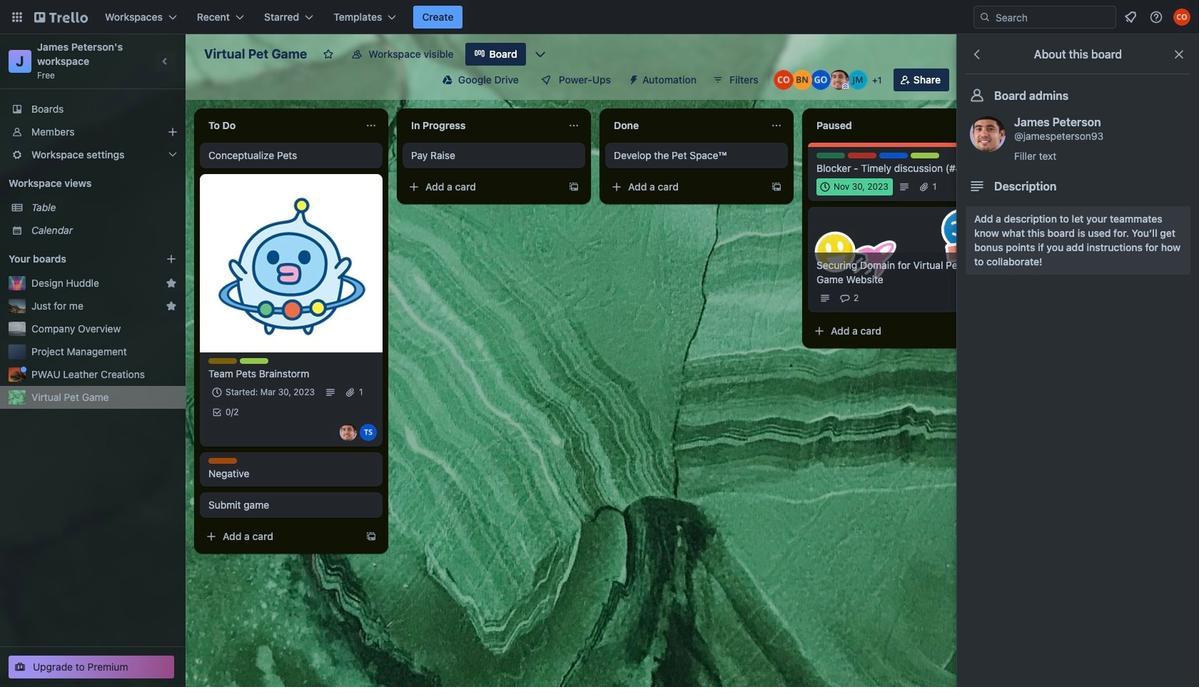 Task type: describe. For each thing, give the bounding box(es) containing it.
2 horizontal spatial create from template… image
[[771, 181, 782, 193]]

this member is an admin of this board. image
[[842, 84, 848, 90]]

tara schultz (taraschultz7) image
[[360, 424, 377, 441]]

Search field
[[991, 7, 1116, 27]]

color: blue, title: "fyi" element
[[879, 153, 908, 158]]

color: orange, title: none image
[[208, 458, 237, 464]]

open information menu image
[[1149, 10, 1163, 24]]

0 horizontal spatial create from template… image
[[365, 531, 377, 542]]

1 starred icon image from the top
[[166, 278, 177, 289]]

1 horizontal spatial create from template… image
[[568, 181, 580, 193]]

your boards with 6 items element
[[9, 251, 144, 268]]

color: yellow, title: none image
[[208, 358, 237, 364]]

ben nelson (bennelson96) image
[[792, 70, 812, 90]]

customize views image
[[533, 47, 547, 61]]

jeremy miller (jeremymiller198) image
[[848, 70, 868, 90]]

0 horizontal spatial christina overa (christinaovera) image
[[773, 70, 793, 90]]

2 starred icon image from the top
[[166, 300, 177, 312]]

color: bold lime, title: none image
[[911, 153, 939, 158]]

star or unstar board image
[[323, 49, 334, 60]]



Task type: vqa. For each thing, say whether or not it's contained in the screenshot.
second Ago from the bottom of the page
no



Task type: locate. For each thing, give the bounding box(es) containing it.
1 vertical spatial christina overa (christinaovera) image
[[773, 70, 793, 90]]

starred icon image
[[166, 278, 177, 289], [166, 300, 177, 312]]

None checkbox
[[816, 178, 893, 196]]

color: green, title: "goal" element
[[816, 153, 845, 158]]

gary orlando (garyorlando) image
[[811, 70, 831, 90]]

1 vertical spatial james peterson (jamespeterson93) image
[[340, 424, 357, 441]]

0 notifications image
[[1122, 9, 1139, 26]]

james peterson (jamespeterson93) image right ben nelson (bennelson96) icon
[[829, 70, 849, 90]]

workspace navigation collapse icon image
[[156, 51, 176, 71]]

0 horizontal spatial james peterson (jamespeterson93) image
[[340, 424, 357, 441]]

0 vertical spatial christina overa (christinaovera) image
[[1173, 9, 1190, 26]]

james peterson (jamespeterson93) image
[[970, 116, 1006, 152]]

sm image
[[622, 69, 642, 88]]

0 vertical spatial starred icon image
[[166, 278, 177, 289]]

0 vertical spatial james peterson (jamespeterson93) image
[[829, 70, 849, 90]]

james peterson (jamespeterson93) image left the tara schultz (taraschultz7) image
[[340, 424, 357, 441]]

1 horizontal spatial james peterson (jamespeterson93) image
[[829, 70, 849, 90]]

None text field
[[403, 114, 562, 137], [808, 114, 968, 137], [403, 114, 562, 137], [808, 114, 968, 137]]

christina overa (christinaovera) image left 'gary orlando (garyorlando)' icon
[[773, 70, 793, 90]]

add board image
[[166, 253, 177, 265]]

1 vertical spatial starred icon image
[[166, 300, 177, 312]]

create from template… image
[[568, 181, 580, 193], [771, 181, 782, 193], [365, 531, 377, 542]]

1 horizontal spatial christina overa (christinaovera) image
[[1173, 9, 1190, 26]]

search image
[[979, 11, 991, 23]]

primary element
[[0, 0, 1199, 34]]

back to home image
[[34, 6, 88, 29]]

james peterson (jamespeterson93) image
[[829, 70, 849, 90], [340, 424, 357, 441]]

christina overa (christinaovera) image right open information menu icon
[[1173, 9, 1190, 26]]

color: bold lime, title: "team task" element
[[240, 358, 268, 364]]

google drive icon image
[[442, 75, 452, 85]]

color: red, title: "blocker" element
[[848, 153, 876, 158]]

None text field
[[200, 114, 360, 137], [605, 114, 765, 137], [200, 114, 360, 137], [605, 114, 765, 137]]

christina overa (christinaovera) image
[[1173, 9, 1190, 26], [773, 70, 793, 90]]

Board name text field
[[197, 43, 314, 66]]



